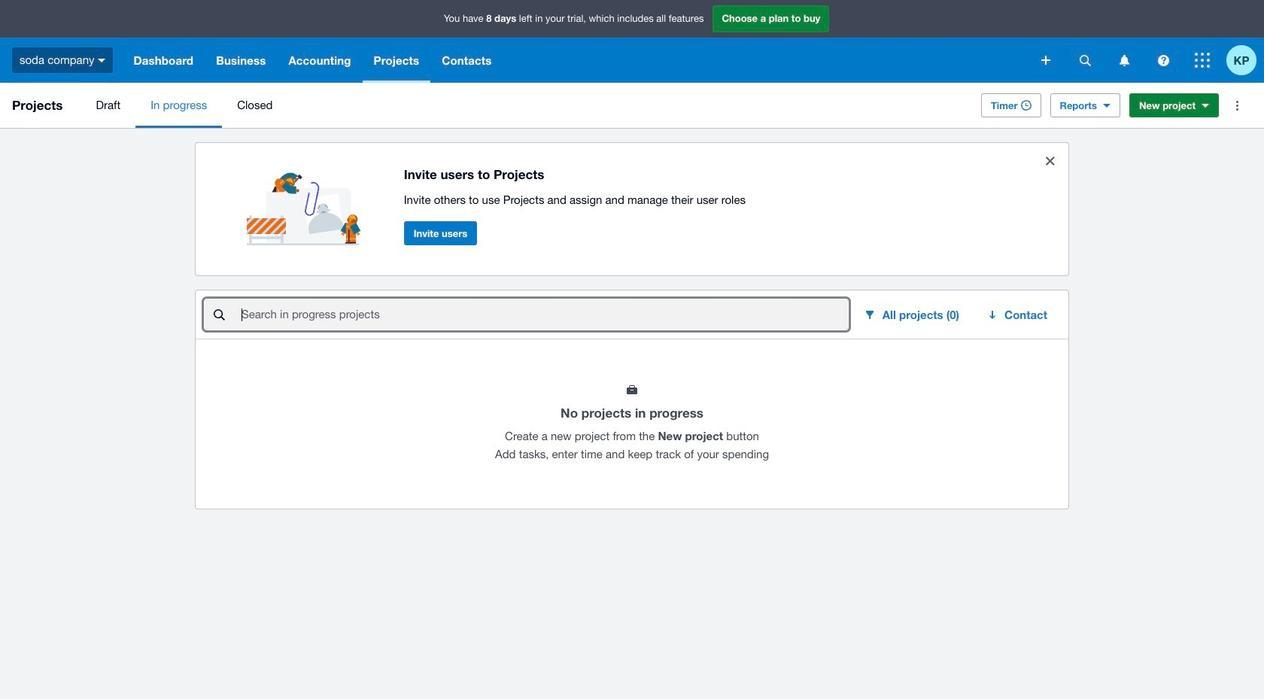 Task type: locate. For each thing, give the bounding box(es) containing it.
0 horizontal spatial svg image
[[98, 59, 106, 62]]

1 horizontal spatial svg image
[[1158, 55, 1169, 66]]

2 horizontal spatial svg image
[[1195, 53, 1210, 68]]

svg image
[[1120, 55, 1129, 66], [1042, 56, 1051, 65], [98, 59, 106, 62]]

banner
[[0, 0, 1265, 83]]

svg image
[[1195, 53, 1210, 68], [1080, 55, 1091, 66], [1158, 55, 1169, 66]]

2 horizontal spatial svg image
[[1120, 55, 1129, 66]]

clear image
[[1036, 146, 1066, 176]]



Task type: describe. For each thing, give the bounding box(es) containing it.
invite users to projects image
[[247, 155, 368, 245]]

0 horizontal spatial svg image
[[1080, 55, 1091, 66]]

Search in progress projects search field
[[240, 300, 848, 329]]

1 horizontal spatial svg image
[[1042, 56, 1051, 65]]

more options image
[[1222, 90, 1252, 120]]



Task type: vqa. For each thing, say whether or not it's contained in the screenshot.
the Tax Exempt
no



